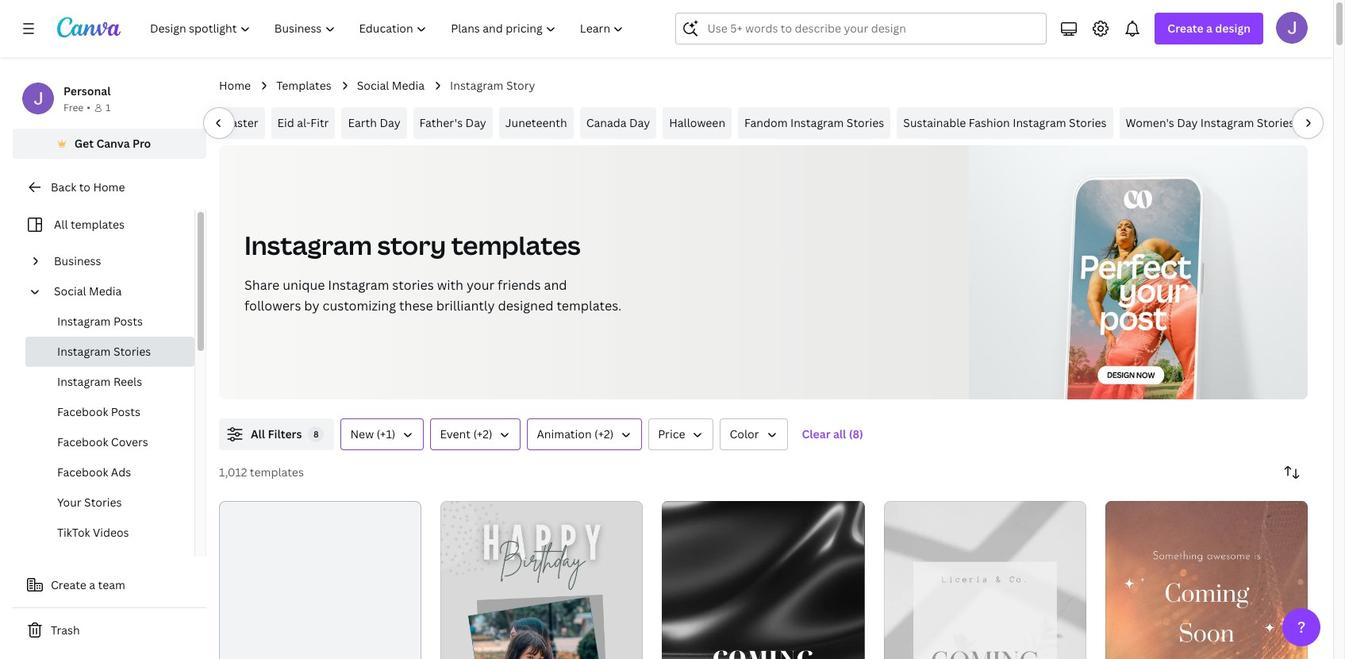 Task type: vqa. For each thing, say whether or not it's contained in the screenshot.
the piece
no



Task type: locate. For each thing, give the bounding box(es) containing it.
day right earth
[[380, 115, 401, 130]]

juneteenth link
[[499, 107, 574, 139]]

0 vertical spatial media
[[392, 78, 425, 93]]

easter link
[[218, 107, 265, 139]]

instagram right fandom
[[791, 115, 844, 130]]

tiktok
[[57, 525, 90, 540]]

1 vertical spatial media
[[89, 283, 122, 299]]

instagram up facebook posts
[[57, 374, 111, 389]]

social media up earth day
[[357, 78, 425, 93]]

women's day instagram stories link
[[1120, 107, 1302, 139]]

day
[[380, 115, 401, 130], [466, 115, 487, 130], [630, 115, 651, 130], [1178, 115, 1199, 130]]

day right women's
[[1178, 115, 1199, 130]]

filters
[[268, 426, 302, 442]]

templates down back to home
[[71, 217, 125, 232]]

8
[[314, 428, 319, 440]]

create inside create a team button
[[51, 577, 86, 592]]

0 horizontal spatial a
[[89, 577, 95, 592]]

home
[[219, 78, 251, 93], [93, 179, 125, 195]]

personal
[[64, 83, 111, 98]]

sustainable fashion instagram stories
[[904, 115, 1107, 130]]

1 horizontal spatial create
[[1168, 21, 1204, 36]]

1 facebook from the top
[[57, 404, 108, 419]]

0 vertical spatial facebook
[[57, 404, 108, 419]]

1 horizontal spatial social
[[357, 78, 389, 93]]

a inside button
[[89, 577, 95, 592]]

4 day from the left
[[1178, 115, 1199, 130]]

facebook
[[57, 404, 108, 419], [57, 434, 108, 449], [57, 465, 108, 480]]

fashion
[[969, 115, 1011, 130]]

day right father's
[[466, 115, 487, 130]]

posts for facebook posts
[[111, 404, 140, 419]]

templates link
[[276, 77, 332, 94]]

instagram up unique
[[245, 228, 372, 262]]

0 horizontal spatial social
[[54, 283, 86, 299]]

all for all templates
[[54, 217, 68, 232]]

team
[[98, 577, 125, 592]]

create left design
[[1168, 21, 1204, 36]]

event (+2)
[[440, 426, 493, 442]]

followers
[[245, 297, 301, 314]]

media
[[392, 78, 425, 93], [89, 283, 122, 299]]

1 horizontal spatial social media link
[[357, 77, 425, 94]]

instagram inside sustainable fashion instagram stories link
[[1013, 115, 1067, 130]]

1 horizontal spatial all
[[251, 426, 265, 442]]

all down back at top left
[[54, 217, 68, 232]]

create a design button
[[1156, 13, 1264, 44]]

jacob simon image
[[1277, 12, 1309, 44]]

1 vertical spatial facebook
[[57, 434, 108, 449]]

your
[[467, 276, 495, 294]]

a
[[1207, 21, 1213, 36], [89, 577, 95, 592]]

2 day from the left
[[466, 115, 487, 130]]

facebook up the facebook ads
[[57, 434, 108, 449]]

facebook up your stories
[[57, 465, 108, 480]]

stories inside sustainable fashion instagram stories link
[[1070, 115, 1107, 130]]

business link
[[48, 246, 185, 276]]

instagram left story
[[450, 78, 504, 93]]

new
[[351, 426, 374, 442]]

animation (+2)
[[537, 426, 614, 442]]

0 vertical spatial social media
[[357, 78, 425, 93]]

facebook ads
[[57, 465, 131, 480]]

instagram story templates image
[[970, 145, 1309, 399], [1067, 179, 1202, 420]]

grey shadow coming soon announcement instagram story image
[[884, 501, 1087, 659]]

a left design
[[1207, 21, 1213, 36]]

instagram inside share unique instagram stories with your friends and followers by customizing these brilliantly designed templates.
[[328, 276, 389, 294]]

color button
[[721, 418, 788, 450]]

social up earth day
[[357, 78, 389, 93]]

instagram
[[450, 78, 504, 93], [791, 115, 844, 130], [1013, 115, 1067, 130], [1201, 115, 1255, 130], [245, 228, 372, 262], [328, 276, 389, 294], [57, 314, 111, 329], [57, 344, 111, 359], [57, 374, 111, 389]]

0 horizontal spatial (+2)
[[474, 426, 493, 442]]

1 vertical spatial posts
[[111, 404, 140, 419]]

instagram right fashion
[[1013, 115, 1067, 130]]

social media link up instagram posts on the top of page
[[48, 276, 185, 307]]

media for left the social media link
[[89, 283, 122, 299]]

to
[[79, 179, 90, 195]]

0 vertical spatial all
[[54, 217, 68, 232]]

3 facebook from the top
[[57, 465, 108, 480]]

2 facebook from the top
[[57, 434, 108, 449]]

1 vertical spatial all
[[251, 426, 265, 442]]

instagram posts link
[[25, 307, 195, 337]]

back to home
[[51, 179, 125, 195]]

1 horizontal spatial templates
[[250, 465, 304, 480]]

stories inside fandom instagram stories link
[[847, 115, 885, 130]]

1 vertical spatial social media
[[54, 283, 122, 299]]

1 vertical spatial create
[[51, 577, 86, 592]]

day inside the canada day link
[[630, 115, 651, 130]]

0 horizontal spatial home
[[93, 179, 125, 195]]

1 vertical spatial social
[[54, 283, 86, 299]]

social media for left the social media link
[[54, 283, 122, 299]]

instagram right women's
[[1201, 115, 1255, 130]]

facebook for facebook covers
[[57, 434, 108, 449]]

create inside create a design dropdown button
[[1168, 21, 1204, 36]]

facebook for facebook posts
[[57, 404, 108, 419]]

with
[[437, 276, 464, 294]]

unique
[[283, 276, 325, 294]]

media up instagram posts on the top of page
[[89, 283, 122, 299]]

2 vertical spatial facebook
[[57, 465, 108, 480]]

back to home link
[[13, 172, 206, 203]]

social media
[[357, 78, 425, 93], [54, 283, 122, 299]]

social media link up earth day
[[357, 77, 425, 94]]

a left the team
[[89, 577, 95, 592]]

canada
[[587, 115, 627, 130]]

create left the team
[[51, 577, 86, 592]]

(8)
[[849, 426, 864, 442]]

facebook down instagram reels
[[57, 404, 108, 419]]

1 (+2) from the left
[[474, 426, 493, 442]]

stories inside your stories 'link'
[[84, 495, 122, 510]]

1 vertical spatial a
[[89, 577, 95, 592]]

0 horizontal spatial create
[[51, 577, 86, 592]]

0 horizontal spatial all
[[54, 217, 68, 232]]

1 vertical spatial home
[[93, 179, 125, 195]]

0 horizontal spatial templates
[[71, 217, 125, 232]]

create for create a team
[[51, 577, 86, 592]]

0 horizontal spatial social media
[[54, 283, 122, 299]]

create
[[1168, 21, 1204, 36], [51, 577, 86, 592]]

your
[[57, 495, 82, 510]]

templates down all filters
[[250, 465, 304, 480]]

day right canada
[[630, 115, 651, 130]]

0 vertical spatial social
[[357, 78, 389, 93]]

None search field
[[676, 13, 1048, 44]]

tiktok videos link
[[25, 518, 195, 548]]

1 horizontal spatial home
[[219, 78, 251, 93]]

media up father's
[[392, 78, 425, 93]]

get
[[74, 136, 94, 151]]

facebook posts link
[[25, 397, 195, 427]]

0 vertical spatial a
[[1207, 21, 1213, 36]]

home link
[[219, 77, 251, 94]]

videos
[[93, 525, 129, 540]]

day inside father's day "link"
[[466, 115, 487, 130]]

0 vertical spatial social media link
[[357, 77, 425, 94]]

1 day from the left
[[380, 115, 401, 130]]

design
[[1216, 21, 1251, 36]]

posts
[[113, 314, 143, 329], [111, 404, 140, 419]]

social down 'business'
[[54, 283, 86, 299]]

stories
[[393, 276, 434, 294]]

1 horizontal spatial media
[[392, 78, 425, 93]]

templates
[[71, 217, 125, 232], [452, 228, 581, 262], [250, 465, 304, 480]]

home right to
[[93, 179, 125, 195]]

1 horizontal spatial (+2)
[[595, 426, 614, 442]]

0 vertical spatial posts
[[113, 314, 143, 329]]

(+2) right the animation
[[595, 426, 614, 442]]

1 horizontal spatial social media
[[357, 78, 425, 93]]

social media down 'business'
[[54, 283, 122, 299]]

0 horizontal spatial social media link
[[48, 276, 185, 307]]

templates up friends
[[452, 228, 581, 262]]

1 vertical spatial social media link
[[48, 276, 185, 307]]

all
[[834, 426, 847, 442]]

social media for the top the social media link
[[357, 78, 425, 93]]

all
[[54, 217, 68, 232], [251, 426, 265, 442]]

posts up "instagram stories"
[[113, 314, 143, 329]]

0 vertical spatial home
[[219, 78, 251, 93]]

tiktok videos
[[57, 525, 129, 540]]

0 horizontal spatial media
[[89, 283, 122, 299]]

templates for all templates
[[71, 217, 125, 232]]

a for team
[[89, 577, 95, 592]]

create for create a design
[[1168, 21, 1204, 36]]

templates.
[[557, 297, 622, 314]]

instagram up instagram reels
[[57, 344, 111, 359]]

2 (+2) from the left
[[595, 426, 614, 442]]

by
[[304, 297, 320, 314]]

all left "filters"
[[251, 426, 265, 442]]

free •
[[64, 101, 90, 114]]

1 horizontal spatial a
[[1207, 21, 1213, 36]]

women's
[[1126, 115, 1175, 130]]

pro
[[133, 136, 151, 151]]

create a design
[[1168, 21, 1251, 36]]

trash
[[51, 623, 80, 638]]

and
[[544, 276, 567, 294]]

earth
[[348, 115, 377, 130]]

day inside women's day instagram stories link
[[1178, 115, 1199, 130]]

instagram up customizing
[[328, 276, 389, 294]]

3 day from the left
[[630, 115, 651, 130]]

0 vertical spatial create
[[1168, 21, 1204, 36]]

day inside earth day link
[[380, 115, 401, 130]]

media for the top the social media link
[[392, 78, 425, 93]]

(+2) right event
[[474, 426, 493, 442]]

posts down reels
[[111, 404, 140, 419]]

home up easter
[[219, 78, 251, 93]]

instagram up "instagram stories"
[[57, 314, 111, 329]]

a inside dropdown button
[[1207, 21, 1213, 36]]

day for women's
[[1178, 115, 1199, 130]]



Task type: describe. For each thing, give the bounding box(es) containing it.
get canva pro
[[74, 136, 151, 151]]

earth day link
[[342, 107, 407, 139]]

free
[[64, 101, 84, 114]]

trash link
[[13, 615, 206, 646]]

easter
[[225, 115, 259, 130]]

business
[[54, 253, 101, 268]]

new (+1)
[[351, 426, 396, 442]]

instagram stories
[[57, 344, 151, 359]]

instagram inside fandom instagram stories link
[[791, 115, 844, 130]]

father's day
[[420, 115, 487, 130]]

posts for instagram posts
[[113, 314, 143, 329]]

clear all (8)
[[802, 426, 864, 442]]

sustainable
[[904, 115, 967, 130]]

animation
[[537, 426, 592, 442]]

all templates
[[54, 217, 125, 232]]

templates for 1,012 templates
[[250, 465, 304, 480]]

these
[[399, 297, 433, 314]]

clear all (8) button
[[795, 418, 872, 450]]

(+2) for animation (+2)
[[595, 426, 614, 442]]

(+2) for event (+2)
[[474, 426, 493, 442]]

Search search field
[[708, 13, 1037, 44]]

your stories link
[[25, 488, 195, 518]]

your stories
[[57, 495, 122, 510]]

canada day
[[587, 115, 651, 130]]

instagram story templates
[[245, 228, 581, 262]]

friends
[[498, 276, 541, 294]]

create a team button
[[13, 569, 206, 601]]

day for canada
[[630, 115, 651, 130]]

fandom instagram stories link
[[739, 107, 891, 139]]

home inside the back to home link
[[93, 179, 125, 195]]

8 filter options selected element
[[308, 426, 324, 442]]

event
[[440, 426, 471, 442]]

facebook ads link
[[25, 457, 195, 488]]

day for earth
[[380, 115, 401, 130]]

story
[[377, 228, 446, 262]]

animation (+2) button
[[528, 418, 643, 450]]

earth day
[[348, 115, 401, 130]]

back
[[51, 179, 76, 195]]

all filters
[[251, 426, 302, 442]]

facebook for facebook ads
[[57, 465, 108, 480]]

eid al-fitr link
[[271, 107, 335, 139]]

event (+2) button
[[431, 418, 521, 450]]

2 horizontal spatial templates
[[452, 228, 581, 262]]

father's
[[420, 115, 463, 130]]

facebook posts
[[57, 404, 140, 419]]

customizing
[[323, 297, 396, 314]]

fandom instagram stories
[[745, 115, 885, 130]]

facebook covers
[[57, 434, 148, 449]]

top level navigation element
[[140, 13, 638, 44]]

canada day link
[[580, 107, 657, 139]]

instagram reels
[[57, 374, 142, 389]]

brilliantly
[[436, 297, 495, 314]]

women's day instagram stories
[[1126, 115, 1295, 130]]

clear
[[802, 426, 831, 442]]

canva
[[96, 136, 130, 151]]

fandom
[[745, 115, 788, 130]]

social for left the social media link
[[54, 283, 86, 299]]

price button
[[649, 418, 714, 450]]

stories inside women's day instagram stories link
[[1258, 115, 1295, 130]]

all for all filters
[[251, 426, 265, 442]]

instagram inside instagram posts link
[[57, 314, 111, 329]]

social for the top the social media link
[[357, 78, 389, 93]]

instagram inside women's day instagram stories link
[[1201, 115, 1255, 130]]

1,012 templates
[[219, 465, 304, 480]]

all templates link
[[22, 210, 185, 240]]

create a team
[[51, 577, 125, 592]]

new (+1) button
[[341, 418, 424, 450]]

eid al-fitr
[[278, 115, 329, 130]]

1
[[106, 101, 111, 114]]

fitr
[[311, 115, 329, 130]]

designed
[[498, 297, 554, 314]]

ads
[[111, 465, 131, 480]]

halloween link
[[663, 107, 732, 139]]

instagram posts
[[57, 314, 143, 329]]

eid
[[278, 115, 294, 130]]

templates
[[276, 78, 332, 93]]

Sort by button
[[1277, 457, 1309, 488]]

halloween
[[670, 115, 726, 130]]

al-
[[297, 115, 311, 130]]

facebook covers link
[[25, 427, 195, 457]]

instagram story
[[450, 78, 536, 93]]

father's day link
[[413, 107, 493, 139]]

color
[[730, 426, 760, 442]]

share
[[245, 276, 280, 294]]

story
[[507, 78, 536, 93]]

price
[[658, 426, 686, 442]]

reels
[[113, 374, 142, 389]]

get canva pro button
[[13, 129, 206, 159]]

instagram reels link
[[25, 367, 195, 397]]

day for father's
[[466, 115, 487, 130]]

create a blank instagram story element
[[219, 501, 422, 659]]

a for design
[[1207, 21, 1213, 36]]

1,012
[[219, 465, 247, 480]]



